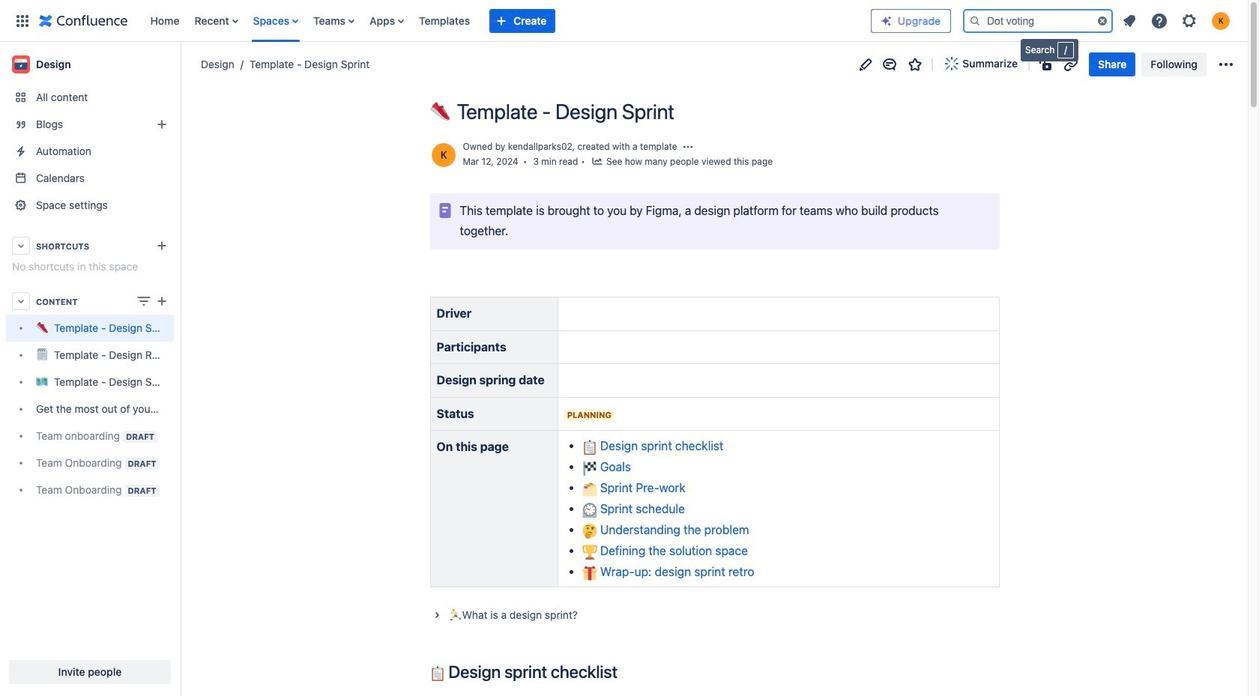 Task type: locate. For each thing, give the bounding box(es) containing it.
:thinking: image
[[582, 524, 597, 539]]

1 vertical spatial :clipboard: image
[[430, 667, 445, 682]]

0 vertical spatial copy link image
[[1063, 55, 1081, 73]]

manage page ownership image
[[682, 141, 694, 153]]

None search field
[[964, 9, 1114, 33]]

clear search session image
[[1097, 15, 1109, 27]]

1 vertical spatial copy link image
[[681, 102, 699, 120]]

confluence image
[[39, 12, 128, 30], [39, 12, 128, 30]]

create image
[[153, 292, 171, 310]]

:athletic_shoe: image
[[430, 101, 450, 120], [430, 101, 450, 120]]

:clipboard: image down expand content 'image'
[[430, 667, 445, 682]]

copy link image
[[1063, 55, 1081, 73], [681, 102, 699, 120]]

:trophy: image
[[582, 545, 597, 560], [582, 545, 597, 560]]

your profile and preferences image
[[1213, 12, 1231, 30]]

1 horizontal spatial list
[[1117, 7, 1240, 34]]

star image
[[907, 55, 925, 73]]

edit this page image
[[857, 55, 875, 73]]

1 horizontal spatial copy link image
[[1063, 55, 1081, 73]]

:timer: image
[[582, 503, 597, 518]]

copy link image right no restrictions icon
[[1063, 55, 1081, 73]]

appswitcher icon image
[[13, 12, 31, 30]]

0 horizontal spatial copy link image
[[681, 102, 699, 120]]

1 horizontal spatial :clipboard: image
[[582, 440, 597, 455]]

0 horizontal spatial list
[[143, 0, 871, 42]]

more information about kendallparks02 image
[[430, 142, 457, 169]]

:checkered_flag: image
[[582, 461, 597, 476], [582, 461, 597, 476]]

:clipboard: image
[[582, 440, 597, 455]]

:gift: image
[[582, 566, 597, 581]]

expand content image
[[428, 607, 446, 625]]

:dividers: image
[[582, 482, 597, 497]]

:clipboard: image up :dividers: icon on the bottom of page
[[582, 440, 597, 455]]

list
[[143, 0, 871, 42], [1117, 7, 1240, 34]]

tree
[[6, 315, 174, 504]]

banner
[[0, 0, 1249, 42]]

list for appswitcher icon
[[143, 0, 871, 42]]

:clipboard: image
[[582, 440, 597, 455], [430, 667, 445, 682]]

copy link image up manage page ownership 'image'
[[681, 102, 699, 120]]



Task type: describe. For each thing, give the bounding box(es) containing it.
copy image
[[616, 663, 634, 681]]

0 horizontal spatial :clipboard: image
[[430, 667, 445, 682]]

tree inside space element
[[6, 315, 174, 504]]

list for premium image
[[1117, 7, 1240, 34]]

add shortcut image
[[153, 237, 171, 255]]

no restrictions image
[[1039, 55, 1057, 73]]

premium image
[[881, 15, 893, 27]]

help icon image
[[1151, 12, 1169, 30]]

collapse sidebar image
[[163, 49, 196, 79]]

0 vertical spatial :clipboard: image
[[582, 440, 597, 455]]

search image
[[970, 15, 982, 27]]

settings icon image
[[1181, 12, 1199, 30]]

more actions image
[[1218, 55, 1236, 73]]

change view image
[[135, 292, 153, 310]]

:timer: image
[[582, 503, 597, 518]]

panel note image
[[436, 202, 454, 220]]

create a blog image
[[153, 115, 171, 133]]

:gift: image
[[582, 566, 597, 581]]

Search field
[[964, 9, 1114, 33]]

:dividers: image
[[582, 482, 597, 497]]

:thinking: image
[[582, 524, 597, 539]]

notification icon image
[[1121, 12, 1139, 30]]

global element
[[9, 0, 871, 42]]

space element
[[0, 42, 180, 697]]



Task type: vqa. For each thing, say whether or not it's contained in the screenshot.
2nd Unstar this space icon from the bottom of the page
no



